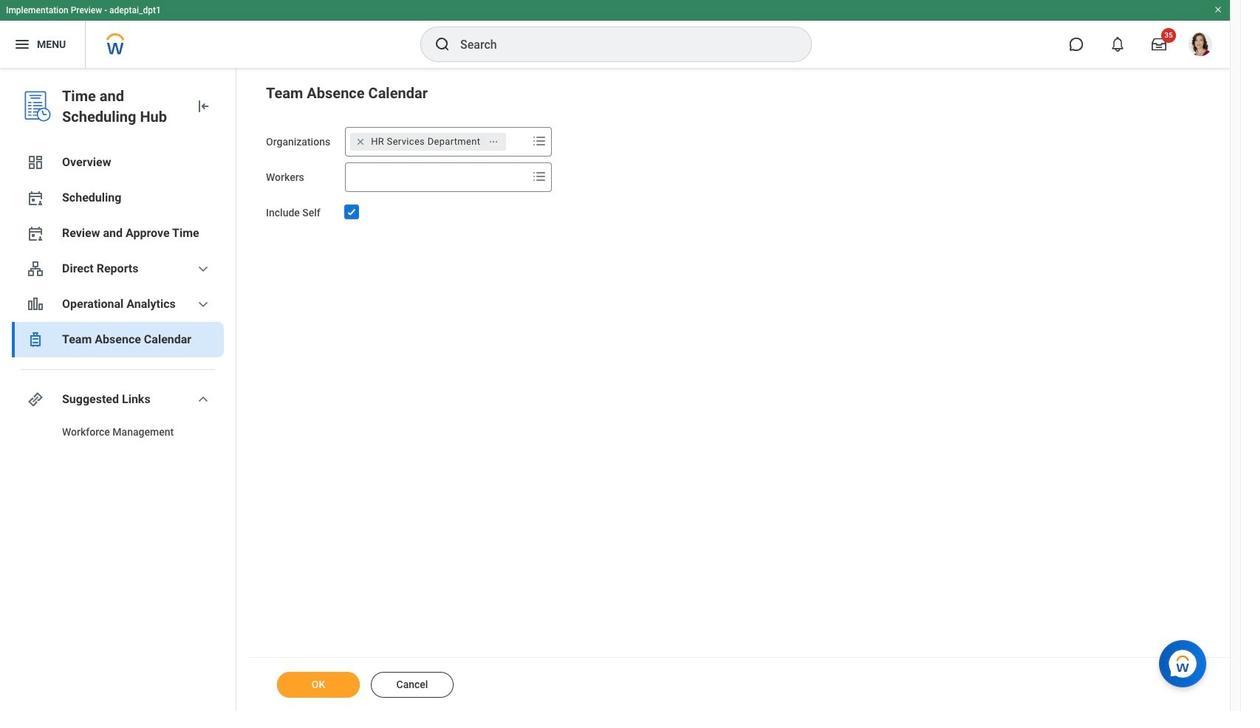 Task type: vqa. For each thing, say whether or not it's contained in the screenshot.
SEARCH image
yes



Task type: locate. For each thing, give the bounding box(es) containing it.
1 chevron down small image from the top
[[194, 296, 212, 313]]

dashboard image
[[27, 154, 44, 171]]

banner
[[0, 0, 1230, 68]]

calendar user solid image down dashboard icon
[[27, 189, 44, 207]]

search image
[[434, 35, 451, 53]]

1 vertical spatial prompts image
[[531, 168, 548, 185]]

2 chevron down small image from the top
[[194, 391, 212, 409]]

1 vertical spatial calendar user solid image
[[27, 225, 44, 242]]

chevron down small image
[[194, 260, 212, 278]]

1 vertical spatial chevron down small image
[[194, 391, 212, 409]]

0 vertical spatial calendar user solid image
[[27, 189, 44, 207]]

chevron down small image for chart icon
[[194, 296, 212, 313]]

chart image
[[27, 296, 44, 313]]

justify image
[[13, 35, 31, 53]]

2 calendar user solid image from the top
[[27, 225, 44, 242]]

check small image
[[343, 203, 361, 221]]

navigation pane region
[[0, 68, 236, 712]]

hr services department, press delete to clear value. option
[[350, 133, 506, 151]]

0 vertical spatial chevron down small image
[[194, 296, 212, 313]]

0 vertical spatial prompts image
[[531, 132, 548, 150]]

calendar user solid image up view team icon
[[27, 225, 44, 242]]

chevron down small image
[[194, 296, 212, 313], [194, 391, 212, 409]]

calendar user solid image
[[27, 189, 44, 207], [27, 225, 44, 242]]

prompts image
[[531, 132, 548, 150], [531, 168, 548, 185]]



Task type: describe. For each thing, give the bounding box(es) containing it.
profile logan mcneil image
[[1189, 33, 1212, 59]]

transformation import image
[[194, 98, 212, 115]]

Search field
[[346, 164, 528, 191]]

time and scheduling hub element
[[62, 86, 182, 127]]

link image
[[27, 391, 44, 409]]

2 prompts image from the top
[[531, 168, 548, 185]]

task timeoff image
[[27, 331, 44, 349]]

1 prompts image from the top
[[531, 132, 548, 150]]

Search Workday  search field
[[460, 28, 781, 61]]

view team image
[[27, 260, 44, 278]]

related actions image
[[489, 137, 499, 147]]

inbox large image
[[1152, 37, 1167, 52]]

notifications large image
[[1111, 37, 1125, 52]]

hr services department element
[[371, 135, 481, 149]]

x small image
[[353, 134, 368, 149]]

chevron down small image for link image
[[194, 391, 212, 409]]

1 calendar user solid image from the top
[[27, 189, 44, 207]]

close environment banner image
[[1214, 5, 1223, 14]]



